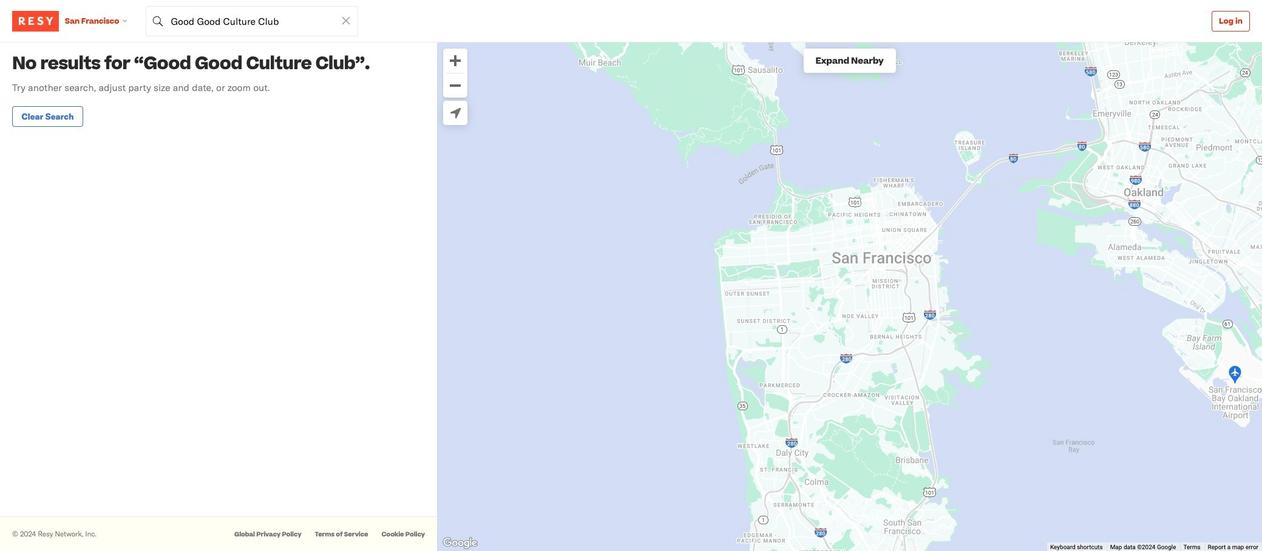 Task type: vqa. For each thing, say whether or not it's contained in the screenshot.
20 Questions with JenChan's Emily Chan - In the Resy Questionnaire, we play a game of 20 questions with the industry folks behind some of our favorite&hellip; element
no



Task type: locate. For each thing, give the bounding box(es) containing it.
google image
[[440, 536, 480, 551]]

map region
[[437, 43, 1263, 551]]

clear search image
[[341, 15, 352, 26]]

Search restaurants, cuisines, etc. text field
[[146, 6, 359, 36]]

None field
[[146, 6, 359, 36]]



